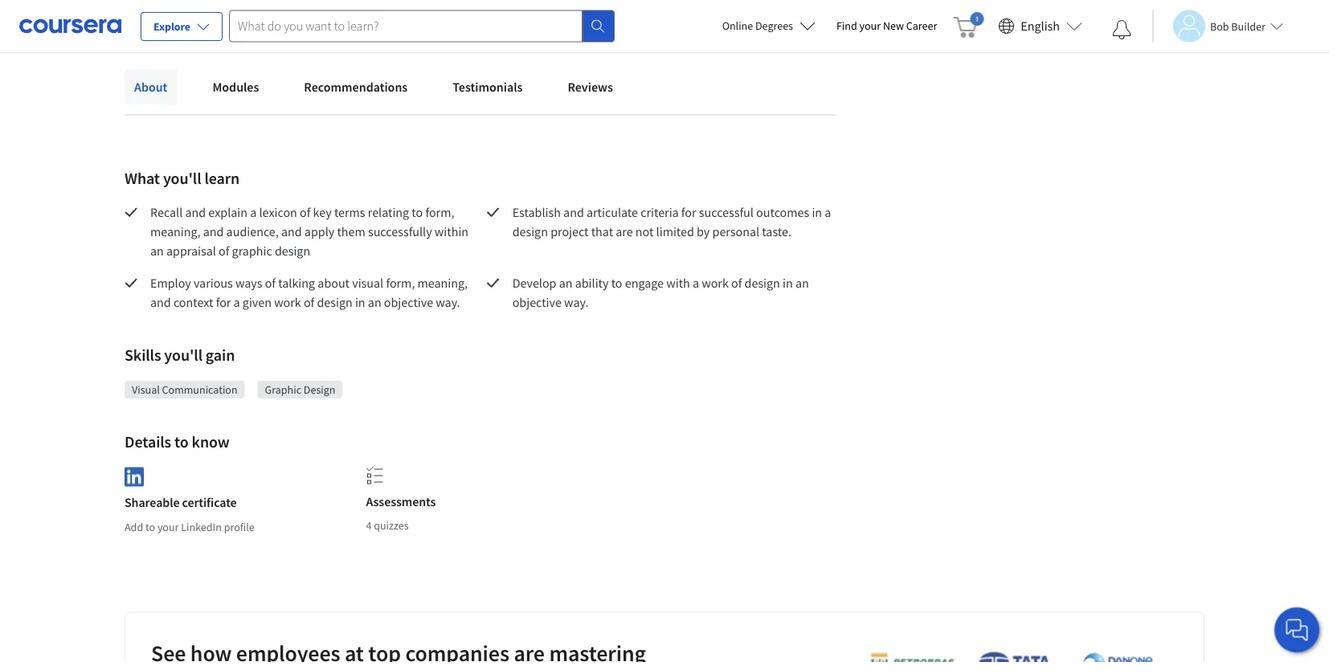 Task type: vqa. For each thing, say whether or not it's contained in the screenshot.
Data related to Analyze
no



Task type: describe. For each thing, give the bounding box(es) containing it.
taste.
[[762, 224, 792, 240]]

key
[[313, 204, 332, 220]]

and down explain
[[203, 224, 224, 240]]

with
[[667, 275, 691, 291]]

appraisal
[[166, 243, 216, 259]]

employ
[[150, 275, 191, 291]]

online
[[723, 18, 754, 33]]

by
[[697, 224, 710, 240]]

1 vertical spatial your
[[158, 520, 179, 534]]

a inside the employ various ways of talking about visual form, meaning, and context for a given work of design in an objective way.
[[234, 294, 240, 310]]

coursera image
[[19, 13, 121, 39]]

talking
[[278, 275, 315, 291]]

personal
[[713, 224, 760, 240]]

form, inside recall and explain a lexicon of key terms relating to form, meaning, and audience, and apply them successfully within an appraisal of graphic design
[[426, 204, 455, 220]]

linkedin
[[181, 520, 222, 534]]

bob builder
[[1211, 19, 1266, 33]]

visual
[[352, 275, 384, 291]]

communication
[[162, 383, 238, 397]]

that
[[592, 224, 614, 240]]

visual
[[132, 383, 160, 397]]

gain
[[206, 345, 235, 365]]

modules link
[[203, 69, 269, 105]]

4 quizzes
[[366, 519, 409, 533]]

and inside the employ various ways of talking about visual form, meaning, and context for a given work of design in an objective way.
[[150, 294, 171, 310]]

graphic design
[[265, 383, 336, 397]]

within
[[435, 224, 469, 240]]

design inside "establish and articulate criteria for successful outcomes in a design project that are not limited by personal taste."
[[513, 224, 548, 240]]

a inside develop an ability to engage with a work of design in an objective way.
[[693, 275, 700, 291]]

reviews
[[568, 79, 613, 95]]

skills you'll gain
[[125, 345, 235, 365]]

them
[[337, 224, 366, 240]]

way. inside develop an ability to engage with a work of design in an objective way.
[[565, 294, 589, 310]]

lexicon
[[259, 204, 297, 220]]

modules
[[213, 79, 259, 95]]

quizzes
[[374, 519, 409, 533]]

find
[[837, 18, 858, 33]]

way. inside the employ various ways of talking about visual form, meaning, and context for a given work of design in an objective way.
[[436, 294, 460, 310]]

recall and explain a lexicon of key terms relating to form, meaning, and audience, and apply them successfully within an appraisal of graphic design
[[150, 204, 471, 259]]

design inside the employ various ways of talking about visual form, meaning, and context for a given work of design in an objective way.
[[317, 294, 353, 310]]

graphic
[[232, 243, 272, 259]]

recall
[[150, 204, 183, 220]]

bob
[[1211, 19, 1230, 33]]

various
[[194, 275, 233, 291]]

in inside "establish and articulate criteria for successful outcomes in a design project that are not limited by personal taste."
[[812, 204, 823, 220]]

know
[[192, 432, 230, 452]]

audience,
[[226, 224, 279, 240]]

career
[[907, 18, 938, 33]]

details
[[125, 432, 171, 452]]

successful
[[699, 204, 754, 220]]

what
[[125, 168, 160, 189]]

apply
[[305, 224, 335, 240]]

your inside find your new career link
[[860, 18, 881, 33]]

about link
[[125, 69, 177, 105]]

explore button
[[141, 12, 223, 41]]

terms
[[334, 204, 365, 220]]

of right ways
[[265, 275, 276, 291]]

a inside recall and explain a lexicon of key terms relating to form, meaning, and audience, and apply them successfully within an appraisal of graphic design
[[250, 204, 257, 220]]

in inside develop an ability to engage with a work of design in an objective way.
[[783, 275, 793, 291]]

shopping cart: 1 item image
[[954, 12, 984, 38]]

builder
[[1232, 19, 1266, 33]]

given
[[243, 294, 272, 310]]

outcomes
[[757, 204, 810, 220]]

develop an ability to engage with a work of design in an objective way.
[[513, 275, 812, 310]]

and right recall
[[185, 204, 206, 220]]

coursera enterprise logos image
[[847, 651, 1168, 663]]

4
[[366, 519, 372, 533]]

shareable certificate
[[125, 495, 237, 511]]

relating
[[368, 204, 409, 220]]

profile
[[224, 520, 255, 534]]

meaning, inside recall and explain a lexicon of key terms relating to form, meaning, and audience, and apply them successfully within an appraisal of graphic design
[[150, 224, 201, 240]]

context
[[174, 294, 213, 310]]

add to your linkedin profile
[[125, 520, 255, 534]]

to right add
[[146, 520, 155, 534]]

skills
[[125, 345, 161, 365]]

certificate
[[182, 495, 237, 511]]

shareable
[[125, 495, 180, 511]]

what you'll learn
[[125, 168, 240, 189]]



Task type: locate. For each thing, give the bounding box(es) containing it.
an down outcomes
[[796, 275, 810, 291]]

meaning, inside the employ various ways of talking about visual form, meaning, and context for a given work of design in an objective way.
[[418, 275, 468, 291]]

a right outcomes
[[825, 204, 832, 220]]

of left key
[[300, 204, 311, 220]]

for down various
[[216, 294, 231, 310]]

of left graphic
[[219, 243, 229, 259]]

of
[[300, 204, 311, 220], [219, 243, 229, 259], [265, 275, 276, 291], [732, 275, 742, 291], [304, 294, 315, 310]]

in inside the employ various ways of talking about visual form, meaning, and context for a given work of design in an objective way.
[[355, 294, 366, 310]]

and down employ
[[150, 294, 171, 310]]

in
[[812, 204, 823, 220], [783, 275, 793, 291], [355, 294, 366, 310]]

an inside the employ various ways of talking about visual form, meaning, and context for a given work of design in an objective way.
[[368, 294, 382, 310]]

form, up within
[[426, 204, 455, 220]]

criteria
[[641, 204, 679, 220]]

0 horizontal spatial work
[[274, 294, 301, 310]]

meaning, down recall
[[150, 224, 201, 240]]

design down establish
[[513, 224, 548, 240]]

in down taste.
[[783, 275, 793, 291]]

learn
[[205, 168, 240, 189]]

to inside recall and explain a lexicon of key terms relating to form, meaning, and audience, and apply them successfully within an appraisal of graphic design
[[412, 204, 423, 220]]

english
[[1021, 18, 1061, 34]]

1 vertical spatial for
[[216, 294, 231, 310]]

work inside the employ various ways of talking about visual form, meaning, and context for a given work of design in an objective way.
[[274, 294, 301, 310]]

and up project
[[564, 204, 584, 220]]

bob builder button
[[1153, 10, 1284, 42]]

not
[[636, 224, 654, 240]]

0 vertical spatial for
[[682, 204, 697, 220]]

you'll
[[163, 168, 201, 189], [164, 345, 203, 365]]

a right with
[[693, 275, 700, 291]]

and down lexicon
[[281, 224, 302, 240]]

work inside develop an ability to engage with a work of design in an objective way.
[[702, 275, 729, 291]]

develop
[[513, 275, 557, 291]]

1 horizontal spatial work
[[702, 275, 729, 291]]

0 vertical spatial meaning,
[[150, 224, 201, 240]]

you'll up visual communication
[[164, 345, 203, 365]]

establish and articulate criteria for successful outcomes in a design project that are not limited by personal taste.
[[513, 204, 834, 240]]

design down taste.
[[745, 275, 781, 291]]

design inside develop an ability to engage with a work of design in an objective way.
[[745, 275, 781, 291]]

0 horizontal spatial way.
[[436, 294, 460, 310]]

of down personal
[[732, 275, 742, 291]]

degrees
[[756, 18, 794, 33]]

1 horizontal spatial form,
[[426, 204, 455, 220]]

project
[[551, 224, 589, 240]]

work
[[702, 275, 729, 291], [274, 294, 301, 310]]

for
[[682, 204, 697, 220], [216, 294, 231, 310]]

and inside "establish and articulate criteria for successful outcomes in a design project that are not limited by personal taste."
[[564, 204, 584, 220]]

for inside the employ various ways of talking about visual form, meaning, and context for a given work of design in an objective way.
[[216, 294, 231, 310]]

add
[[125, 520, 143, 534]]

design
[[304, 383, 336, 397]]

1 horizontal spatial in
[[783, 275, 793, 291]]

testimonials
[[453, 79, 523, 95]]

form,
[[426, 204, 455, 220], [386, 275, 415, 291]]

an left ability
[[559, 275, 573, 291]]

objective down develop
[[513, 294, 562, 310]]

1 vertical spatial in
[[783, 275, 793, 291]]

about
[[318, 275, 350, 291]]

form, right 'visual'
[[386, 275, 415, 291]]

visual communication
[[132, 383, 238, 397]]

recommendations
[[304, 79, 408, 95]]

and
[[185, 204, 206, 220], [564, 204, 584, 220], [203, 224, 224, 240], [281, 224, 302, 240], [150, 294, 171, 310]]

find your new career link
[[829, 16, 946, 36]]

an inside recall and explain a lexicon of key terms relating to form, meaning, and audience, and apply them successfully within an appraisal of graphic design
[[150, 243, 164, 259]]

new
[[884, 18, 905, 33]]

for up limited
[[682, 204, 697, 220]]

explore
[[154, 19, 191, 34]]

objective down successfully on the top left of the page
[[384, 294, 433, 310]]

to left know
[[175, 432, 189, 452]]

1 vertical spatial form,
[[386, 275, 415, 291]]

an down 'visual'
[[368, 294, 382, 310]]

0 horizontal spatial meaning,
[[150, 224, 201, 240]]

objective inside the employ various ways of talking about visual form, meaning, and context for a given work of design in an objective way.
[[384, 294, 433, 310]]

employ various ways of talking about visual form, meaning, and context for a given work of design in an objective way.
[[150, 275, 471, 310]]

explain
[[209, 204, 248, 220]]

a left given
[[234, 294, 240, 310]]

english button
[[993, 0, 1090, 52]]

an left the appraisal
[[150, 243, 164, 259]]

1 vertical spatial meaning,
[[418, 275, 468, 291]]

establish
[[513, 204, 561, 220]]

0 horizontal spatial your
[[158, 520, 179, 534]]

1 vertical spatial you'll
[[164, 345, 203, 365]]

for inside "establish and articulate criteria for successful outcomes in a design project that are not limited by personal taste."
[[682, 204, 697, 220]]

1 horizontal spatial way.
[[565, 294, 589, 310]]

way. down within
[[436, 294, 460, 310]]

1 horizontal spatial meaning,
[[418, 275, 468, 291]]

chat with us image
[[1285, 618, 1311, 643]]

design
[[513, 224, 548, 240], [275, 243, 311, 259], [745, 275, 781, 291], [317, 294, 353, 310]]

to right ability
[[612, 275, 623, 291]]

ability
[[575, 275, 609, 291]]

graphic
[[265, 383, 302, 397]]

to
[[412, 204, 423, 220], [612, 275, 623, 291], [175, 432, 189, 452], [146, 520, 155, 534]]

2 vertical spatial in
[[355, 294, 366, 310]]

are
[[616, 224, 633, 240]]

you'll up recall
[[163, 168, 201, 189]]

1 horizontal spatial for
[[682, 204, 697, 220]]

work right with
[[702, 275, 729, 291]]

0 vertical spatial your
[[860, 18, 881, 33]]

you'll for skills
[[164, 345, 203, 365]]

of inside develop an ability to engage with a work of design in an objective way.
[[732, 275, 742, 291]]

details to know
[[125, 432, 230, 452]]

1 objective from the left
[[384, 294, 433, 310]]

a
[[250, 204, 257, 220], [825, 204, 832, 220], [693, 275, 700, 291], [234, 294, 240, 310]]

meaning,
[[150, 224, 201, 240], [418, 275, 468, 291]]

objective inside develop an ability to engage with a work of design in an objective way.
[[513, 294, 562, 310]]

your
[[860, 18, 881, 33], [158, 520, 179, 534]]

0 vertical spatial form,
[[426, 204, 455, 220]]

0 horizontal spatial for
[[216, 294, 231, 310]]

engage
[[625, 275, 664, 291]]

2 horizontal spatial in
[[812, 204, 823, 220]]

0 vertical spatial work
[[702, 275, 729, 291]]

show notifications image
[[1113, 20, 1132, 39]]

0 vertical spatial in
[[812, 204, 823, 220]]

0 vertical spatial you'll
[[163, 168, 201, 189]]

a inside "establish and articulate criteria for successful outcomes in a design project that are not limited by personal taste."
[[825, 204, 832, 220]]

recommendations link
[[295, 69, 418, 105]]

work down talking
[[274, 294, 301, 310]]

meaning, down within
[[418, 275, 468, 291]]

design down the 'about'
[[317, 294, 353, 310]]

successfully
[[368, 224, 432, 240]]

design inside recall and explain a lexicon of key terms relating to form, meaning, and audience, and apply them successfully within an appraisal of graphic design
[[275, 243, 311, 259]]

0 horizontal spatial form,
[[386, 275, 415, 291]]

None search field
[[229, 10, 615, 42]]

What do you want to learn? text field
[[229, 10, 583, 42]]

limited
[[657, 224, 695, 240]]

testimonials link
[[443, 69, 533, 105]]

about
[[134, 79, 168, 95]]

1 horizontal spatial objective
[[513, 294, 562, 310]]

of down talking
[[304, 294, 315, 310]]

2 way. from the left
[[565, 294, 589, 310]]

way.
[[436, 294, 460, 310], [565, 294, 589, 310]]

your down shareable certificate
[[158, 520, 179, 534]]

design up talking
[[275, 243, 311, 259]]

way. down ability
[[565, 294, 589, 310]]

form, inside the employ various ways of talking about visual form, meaning, and context for a given work of design in an objective way.
[[386, 275, 415, 291]]

online degrees button
[[710, 8, 829, 43]]

online degrees
[[723, 18, 794, 33]]

1 vertical spatial work
[[274, 294, 301, 310]]

1 way. from the left
[[436, 294, 460, 310]]

you'll for what
[[163, 168, 201, 189]]

2 objective from the left
[[513, 294, 562, 310]]

find your new career
[[837, 18, 938, 33]]

0 horizontal spatial objective
[[384, 294, 433, 310]]

articulate
[[587, 204, 638, 220]]

your right find
[[860, 18, 881, 33]]

in down 'visual'
[[355, 294, 366, 310]]

a up audience,
[[250, 204, 257, 220]]

0 horizontal spatial in
[[355, 294, 366, 310]]

ways
[[236, 275, 263, 291]]

to inside develop an ability to engage with a work of design in an objective way.
[[612, 275, 623, 291]]

in right outcomes
[[812, 204, 823, 220]]

assessments
[[366, 494, 436, 510]]

to up successfully on the top left of the page
[[412, 204, 423, 220]]

reviews link
[[558, 69, 623, 105]]

1 horizontal spatial your
[[860, 18, 881, 33]]



